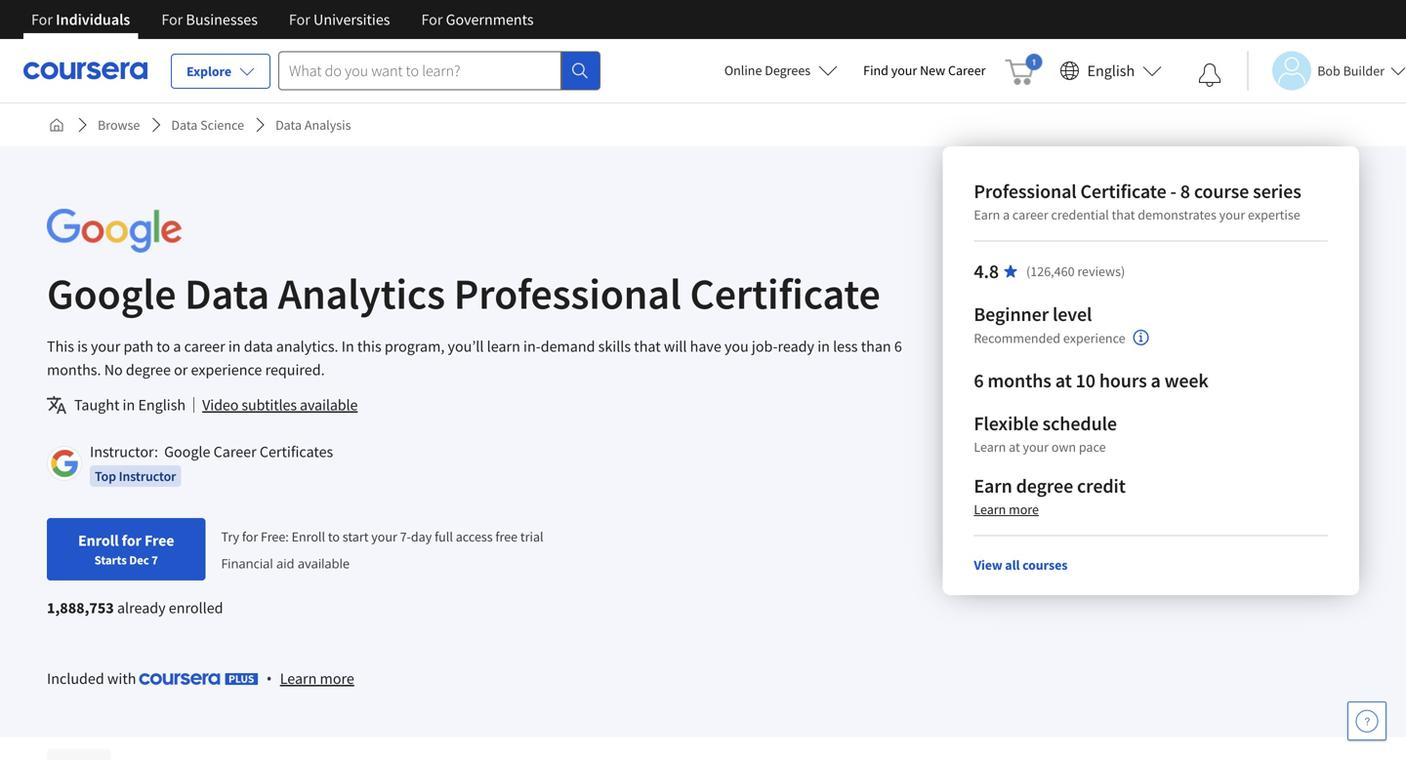 Task type: describe. For each thing, give the bounding box(es) containing it.
for for try
[[242, 528, 258, 546]]

learn more link for degree
[[974, 501, 1039, 519]]

enroll inside enroll for free starts dec 7
[[78, 531, 119, 551]]

bob builder
[[1318, 62, 1385, 80]]

learn inside "earn degree credit learn more"
[[974, 501, 1006, 519]]

financial aid available button
[[221, 555, 350, 573]]

•
[[266, 668, 272, 689]]

professional inside professional certificate - 8 course series earn a career credential that demonstrates your expertise
[[974, 179, 1077, 204]]

career inside professional certificate - 8 course series earn a career credential that demonstrates your expertise
[[1013, 206, 1049, 224]]

google image
[[47, 209, 182, 253]]

1 horizontal spatial career
[[948, 62, 986, 79]]

months
[[988, 369, 1052, 393]]

or
[[174, 360, 188, 380]]

data up data
[[185, 267, 269, 321]]

universities
[[314, 10, 390, 29]]

try for free: enroll to start your 7-day full access free trial financial aid available
[[221, 528, 544, 573]]

data
[[244, 337, 273, 356]]

for for individuals
[[31, 10, 53, 29]]

google data analytics professional certificate
[[47, 267, 881, 321]]

instructor: google career certificates top instructor
[[90, 442, 333, 485]]

with
[[107, 669, 136, 689]]

is
[[77, 337, 88, 356]]

enroll inside try for free: enroll to start your 7-day full access free trial financial aid available
[[292, 528, 325, 546]]

enrolled
[[169, 599, 223, 618]]

explore button
[[171, 54, 271, 89]]

data science link
[[163, 107, 252, 143]]

dec
[[129, 553, 149, 568]]

-
[[1170, 179, 1177, 204]]

governments
[[446, 10, 534, 29]]

start
[[343, 528, 369, 546]]

(126,460
[[1026, 263, 1075, 280]]

more inside • learn more
[[320, 669, 354, 689]]

that inside this is your path to a career in data analytics. in this program, you'll learn in-demand skills that will have you job-ready in less than 6 months. no degree or experience required.
[[634, 337, 661, 356]]

professional certificate - 8 course series earn a career credential that demonstrates your expertise
[[974, 179, 1302, 224]]

path
[[124, 337, 153, 356]]

demonstrates
[[1138, 206, 1217, 224]]

view
[[974, 557, 1003, 574]]

recommended
[[974, 329, 1061, 347]]

top
[[95, 468, 116, 485]]

a for 6 months at 10 hours a week
[[1151, 369, 1161, 393]]

required.
[[265, 360, 325, 380]]

beginner level
[[974, 302, 1092, 327]]

already
[[117, 599, 166, 618]]

browse link
[[90, 107, 148, 143]]

individuals
[[56, 10, 130, 29]]

instructor:
[[90, 442, 158, 462]]

for individuals
[[31, 10, 130, 29]]

no
[[104, 360, 123, 380]]

own
[[1052, 438, 1076, 456]]

8
[[1180, 179, 1190, 204]]

new
[[920, 62, 946, 79]]

1,888,753
[[47, 599, 114, 618]]

for universities
[[289, 10, 390, 29]]

help center image
[[1355, 710, 1379, 733]]

ready
[[778, 337, 814, 356]]

coursera plus image
[[139, 674, 258, 685]]

have
[[690, 337, 721, 356]]

analytics.
[[276, 337, 338, 356]]

career inside this is your path to a career in data analytics. in this program, you'll learn in-demand skills that will have you job-ready in less than 6 months. no degree or experience required.
[[184, 337, 225, 356]]

certificates
[[260, 442, 333, 462]]

your inside this is your path to a career in data analytics. in this program, you'll learn in-demand skills that will have you job-ready in less than 6 months. no degree or experience required.
[[91, 337, 120, 356]]

0 vertical spatial at
[[1055, 369, 1072, 393]]

in
[[342, 337, 354, 356]]

starts
[[94, 553, 127, 568]]

months.
[[47, 360, 101, 380]]

earn degree credit learn more
[[974, 474, 1126, 519]]

view all courses link
[[974, 557, 1068, 574]]

available inside try for free: enroll to start your 7-day full access free trial financial aid available
[[298, 555, 350, 573]]

for for enroll
[[122, 531, 142, 551]]

for for businesses
[[161, 10, 183, 29]]

full
[[435, 528, 453, 546]]

career inside 'instructor: google career certificates top instructor'
[[214, 442, 257, 462]]

this is your path to a career in data analytics. in this program, you'll learn in-demand skills that will have you job-ready in less than 6 months. no degree or experience required.
[[47, 337, 902, 380]]

credential
[[1051, 206, 1109, 224]]

week
[[1165, 369, 1209, 393]]

video subtitles available
[[202, 396, 358, 415]]

find your new career link
[[854, 59, 996, 83]]

for for governments
[[421, 10, 443, 29]]

included
[[47, 669, 104, 689]]

courses
[[1023, 557, 1068, 574]]

2 horizontal spatial in
[[818, 337, 830, 356]]

learn inside flexible schedule learn at your own pace
[[974, 438, 1006, 456]]

beginner
[[974, 302, 1049, 327]]

(126,460 reviews)
[[1026, 263, 1125, 280]]

google inside 'instructor: google career certificates top instructor'
[[164, 442, 210, 462]]

data for data analysis
[[275, 116, 302, 134]]

1 vertical spatial english
[[138, 396, 186, 415]]

video
[[202, 396, 239, 415]]

level
[[1053, 302, 1092, 327]]

enroll for free starts dec 7
[[78, 531, 174, 568]]

demand
[[541, 337, 595, 356]]

degree inside "earn degree credit learn more"
[[1016, 474, 1073, 499]]

businesses
[[186, 10, 258, 29]]

free:
[[261, 528, 289, 546]]

your inside try for free: enroll to start your 7-day full access free trial financial aid available
[[371, 528, 397, 546]]

data science
[[171, 116, 244, 134]]

pace
[[1079, 438, 1106, 456]]

financial
[[221, 555, 273, 573]]

course
[[1194, 179, 1249, 204]]

10
[[1076, 369, 1096, 393]]



Task type: vqa. For each thing, say whether or not it's contained in the screenshot.
Sort
no



Task type: locate. For each thing, give the bounding box(es) containing it.
for for universities
[[289, 10, 310, 29]]

career
[[948, 62, 986, 79], [214, 442, 257, 462]]

1 horizontal spatial more
[[1009, 501, 1039, 519]]

enroll up starts
[[78, 531, 119, 551]]

0 vertical spatial learn
[[974, 438, 1006, 456]]

0 vertical spatial professional
[[974, 179, 1077, 204]]

recommended experience
[[974, 329, 1126, 347]]

home image
[[49, 117, 64, 133]]

1 horizontal spatial to
[[328, 528, 340, 546]]

try
[[221, 528, 239, 546]]

credit
[[1077, 474, 1126, 499]]

What do you want to learn? text field
[[278, 51, 562, 90]]

1 horizontal spatial degree
[[1016, 474, 1073, 499]]

banner navigation
[[16, 0, 549, 39]]

your left own
[[1023, 438, 1049, 456]]

learn up 'view'
[[974, 501, 1006, 519]]

at left the 10
[[1055, 369, 1072, 393]]

0 horizontal spatial english
[[138, 396, 186, 415]]

your down course
[[1219, 206, 1245, 224]]

0 vertical spatial career
[[948, 62, 986, 79]]

learn more link right the •
[[280, 667, 354, 691]]

certificate up credential
[[1081, 179, 1167, 204]]

1 horizontal spatial professional
[[974, 179, 1077, 204]]

you
[[725, 337, 749, 356]]

1 vertical spatial learn more link
[[280, 667, 354, 691]]

free
[[145, 531, 174, 551]]

google up instructor
[[164, 442, 210, 462]]

show notifications image
[[1198, 63, 1222, 87]]

video subtitles available button
[[202, 394, 358, 417]]

career down video
[[214, 442, 257, 462]]

instructor
[[119, 468, 176, 485]]

0 horizontal spatial that
[[634, 337, 661, 356]]

for up dec
[[122, 531, 142, 551]]

0 vertical spatial earn
[[974, 206, 1000, 224]]

english right 'shopping cart: 1 item' image
[[1087, 61, 1135, 81]]

7-
[[400, 528, 411, 546]]

at inside flexible schedule learn at your own pace
[[1009, 438, 1020, 456]]

browse
[[98, 116, 140, 134]]

0 horizontal spatial for
[[122, 531, 142, 551]]

1 vertical spatial career
[[184, 337, 225, 356]]

reviews)
[[1077, 263, 1125, 280]]

at
[[1055, 369, 1072, 393], [1009, 438, 1020, 456]]

0 vertical spatial experience
[[1063, 329, 1126, 347]]

3 for from the left
[[289, 10, 310, 29]]

in left "less"
[[818, 337, 830, 356]]

analytics
[[278, 267, 445, 321]]

career right the new
[[948, 62, 986, 79]]

earn inside "earn degree credit learn more"
[[974, 474, 1012, 499]]

1 vertical spatial certificate
[[690, 267, 881, 321]]

learn inside • learn more
[[280, 669, 317, 689]]

1 vertical spatial 6
[[974, 369, 984, 393]]

learn down the flexible
[[974, 438, 1006, 456]]

degree down own
[[1016, 474, 1073, 499]]

less
[[833, 337, 858, 356]]

hours
[[1099, 369, 1147, 393]]

this
[[47, 337, 74, 356]]

flexible
[[974, 412, 1039, 436]]

1 vertical spatial to
[[328, 528, 340, 546]]

1 vertical spatial professional
[[454, 267, 681, 321]]

coursera image
[[23, 55, 147, 86]]

for
[[31, 10, 53, 29], [161, 10, 183, 29], [289, 10, 310, 29], [421, 10, 443, 29]]

at down the flexible
[[1009, 438, 1020, 456]]

your
[[891, 62, 917, 79], [1219, 206, 1245, 224], [91, 337, 120, 356], [1023, 438, 1049, 456], [371, 528, 397, 546]]

data analysis link
[[268, 107, 359, 143]]

1,888,753 already enrolled
[[47, 599, 223, 618]]

1 horizontal spatial experience
[[1063, 329, 1126, 347]]

data left science
[[171, 116, 198, 134]]

0 horizontal spatial enroll
[[78, 531, 119, 551]]

available inside button
[[300, 396, 358, 415]]

in left data
[[228, 337, 241, 356]]

1 horizontal spatial 6
[[974, 369, 984, 393]]

available right aid
[[298, 555, 350, 573]]

2 horizontal spatial a
[[1151, 369, 1161, 393]]

experience inside this is your path to a career in data analytics. in this program, you'll learn in-demand skills that will have you job-ready in less than 6 months. no degree or experience required.
[[191, 360, 262, 380]]

0 vertical spatial learn more link
[[974, 501, 1039, 519]]

than
[[861, 337, 891, 356]]

your left 7-
[[371, 528, 397, 546]]

6 inside this is your path to a career in data analytics. in this program, you'll learn in-demand skills that will have you job-ready in less than 6 months. no degree or experience required.
[[894, 337, 902, 356]]

available down 'required.'
[[300, 396, 358, 415]]

6 months at 10 hours a week
[[974, 369, 1209, 393]]

0 vertical spatial google
[[47, 267, 176, 321]]

0 vertical spatial available
[[300, 396, 358, 415]]

earn inside professional certificate - 8 course series earn a career credential that demonstrates your expertise
[[974, 206, 1000, 224]]

1 vertical spatial available
[[298, 555, 350, 573]]

data analysis
[[275, 116, 351, 134]]

in right taught
[[123, 396, 135, 415]]

more right the •
[[320, 669, 354, 689]]

professional up credential
[[974, 179, 1077, 204]]

to
[[157, 337, 170, 356], [328, 528, 340, 546]]

more
[[1009, 501, 1039, 519], [320, 669, 354, 689]]

0 vertical spatial certificate
[[1081, 179, 1167, 204]]

a
[[1003, 206, 1010, 224], [173, 337, 181, 356], [1151, 369, 1161, 393]]

1 horizontal spatial a
[[1003, 206, 1010, 224]]

english down or
[[138, 396, 186, 415]]

0 horizontal spatial 6
[[894, 337, 902, 356]]

enroll right free:
[[292, 528, 325, 546]]

0 vertical spatial that
[[1112, 206, 1135, 224]]

6 right than
[[894, 337, 902, 356]]

6
[[894, 337, 902, 356], [974, 369, 984, 393]]

to right the path at the top of page
[[157, 337, 170, 356]]

1 vertical spatial at
[[1009, 438, 1020, 456]]

for left individuals
[[31, 10, 53, 29]]

expertise
[[1248, 206, 1300, 224]]

1 horizontal spatial english
[[1087, 61, 1135, 81]]

certificate up ready
[[690, 267, 881, 321]]

english inside button
[[1087, 61, 1135, 81]]

this
[[357, 337, 382, 356]]

1 horizontal spatial learn more link
[[974, 501, 1039, 519]]

0 horizontal spatial experience
[[191, 360, 262, 380]]

to inside try for free: enroll to start your 7-day full access free trial financial aid available
[[328, 528, 340, 546]]

to inside this is your path to a career in data analytics. in this program, you'll learn in-demand skills that will have you job-ready in less than 6 months. no degree or experience required.
[[157, 337, 170, 356]]

experience up video
[[191, 360, 262, 380]]

shopping cart: 1 item image
[[1005, 54, 1043, 85]]

1 vertical spatial degree
[[1016, 474, 1073, 499]]

series
[[1253, 179, 1302, 204]]

for governments
[[421, 10, 534, 29]]

0 horizontal spatial degree
[[126, 360, 171, 380]]

information about difficulty level pre-requisites. image
[[1133, 330, 1149, 346]]

0 horizontal spatial a
[[173, 337, 181, 356]]

trial
[[520, 528, 544, 546]]

certificate inside professional certificate - 8 course series earn a career credential that demonstrates your expertise
[[1081, 179, 1167, 204]]

professional up demand
[[454, 267, 681, 321]]

aid
[[276, 555, 294, 573]]

1 vertical spatial a
[[173, 337, 181, 356]]

google career certificates image
[[50, 449, 79, 479]]

that right credential
[[1112, 206, 1135, 224]]

your right is
[[91, 337, 120, 356]]

google career certificates link
[[164, 442, 333, 462]]

0 horizontal spatial more
[[320, 669, 354, 689]]

0 horizontal spatial learn more link
[[280, 667, 354, 691]]

for right the try
[[242, 528, 258, 546]]

a left credential
[[1003, 206, 1010, 224]]

7
[[151, 553, 158, 568]]

to for path
[[157, 337, 170, 356]]

2 vertical spatial learn
[[280, 669, 317, 689]]

job-
[[752, 337, 778, 356]]

for inside enroll for free starts dec 7
[[122, 531, 142, 551]]

1 horizontal spatial for
[[242, 528, 258, 546]]

1 vertical spatial more
[[320, 669, 354, 689]]

0 horizontal spatial career
[[184, 337, 225, 356]]

a inside this is your path to a career in data analytics. in this program, you'll learn in-demand skills that will have you job-ready in less than 6 months. no degree or experience required.
[[173, 337, 181, 356]]

for left the "businesses"
[[161, 10, 183, 29]]

your inside professional certificate - 8 course series earn a career credential that demonstrates your expertise
[[1219, 206, 1245, 224]]

2 vertical spatial a
[[1151, 369, 1161, 393]]

data left analysis
[[275, 116, 302, 134]]

skills
[[598, 337, 631, 356]]

to left start
[[328, 528, 340, 546]]

your inside flexible schedule learn at your own pace
[[1023, 438, 1049, 456]]

bob
[[1318, 62, 1341, 80]]

1 vertical spatial that
[[634, 337, 661, 356]]

0 horizontal spatial certificate
[[690, 267, 881, 321]]

more up the view all courses on the bottom of the page
[[1009, 501, 1039, 519]]

free
[[496, 528, 518, 546]]

certificate
[[1081, 179, 1167, 204], [690, 267, 881, 321]]

analysis
[[305, 116, 351, 134]]

1 horizontal spatial in
[[228, 337, 241, 356]]

you'll
[[448, 337, 484, 356]]

None search field
[[278, 51, 601, 90]]

learn more link for learn
[[280, 667, 354, 691]]

learn right the •
[[280, 669, 317, 689]]

0 horizontal spatial in
[[123, 396, 135, 415]]

learn
[[974, 438, 1006, 456], [974, 501, 1006, 519], [280, 669, 317, 689]]

data for data science
[[171, 116, 198, 134]]

for businesses
[[161, 10, 258, 29]]

view all courses
[[974, 557, 1068, 574]]

earn down the flexible
[[974, 474, 1012, 499]]

1 earn from the top
[[974, 206, 1000, 224]]

schedule
[[1043, 412, 1117, 436]]

in
[[228, 337, 241, 356], [818, 337, 830, 356], [123, 396, 135, 415]]

6 left months on the right of page
[[974, 369, 984, 393]]

program,
[[385, 337, 445, 356]]

1 vertical spatial google
[[164, 442, 210, 462]]

1 horizontal spatial enroll
[[292, 528, 325, 546]]

a up or
[[173, 337, 181, 356]]

1 horizontal spatial certificate
[[1081, 179, 1167, 204]]

1 vertical spatial learn
[[974, 501, 1006, 519]]

included with
[[47, 669, 139, 689]]

0 vertical spatial to
[[157, 337, 170, 356]]

4.8
[[974, 259, 999, 284]]

for inside try for free: enroll to start your 7-day full access free trial financial aid available
[[242, 528, 258, 546]]

explore
[[187, 63, 231, 80]]

learn
[[487, 337, 520, 356]]

day
[[411, 528, 432, 546]]

find
[[863, 62, 889, 79]]

a left week
[[1151, 369, 1161, 393]]

subtitles
[[242, 396, 297, 415]]

that
[[1112, 206, 1135, 224], [634, 337, 661, 356]]

earn up 4.8
[[974, 206, 1000, 224]]

4 for from the left
[[421, 10, 443, 29]]

degrees
[[765, 62, 811, 79]]

0 vertical spatial more
[[1009, 501, 1039, 519]]

flexible schedule learn at your own pace
[[974, 412, 1117, 456]]

for up what do you want to learn? text box
[[421, 10, 443, 29]]

a inside professional certificate - 8 course series earn a career credential that demonstrates your expertise
[[1003, 206, 1010, 224]]

taught
[[74, 396, 119, 415]]

degree inside this is your path to a career in data analytics. in this program, you'll learn in-demand skills that will have you job-ready in less than 6 months. no degree or experience required.
[[126, 360, 171, 380]]

that left will
[[634, 337, 661, 356]]

degree
[[126, 360, 171, 380], [1016, 474, 1073, 499]]

0 vertical spatial english
[[1087, 61, 1135, 81]]

bob builder button
[[1247, 51, 1406, 90]]

experience
[[1063, 329, 1126, 347], [191, 360, 262, 380]]

learn more link up all
[[974, 501, 1039, 519]]

1 horizontal spatial at
[[1055, 369, 1072, 393]]

career up or
[[184, 337, 225, 356]]

english button
[[1052, 39, 1170, 103]]

to for enroll
[[328, 528, 340, 546]]

1 vertical spatial experience
[[191, 360, 262, 380]]

0 horizontal spatial to
[[157, 337, 170, 356]]

1 vertical spatial earn
[[974, 474, 1012, 499]]

1 vertical spatial career
[[214, 442, 257, 462]]

enroll
[[292, 528, 325, 546], [78, 531, 119, 551]]

that inside professional certificate - 8 course series earn a career credential that demonstrates your expertise
[[1112, 206, 1135, 224]]

0 horizontal spatial at
[[1009, 438, 1020, 456]]

all
[[1005, 557, 1020, 574]]

1 horizontal spatial career
[[1013, 206, 1049, 224]]

0 vertical spatial career
[[1013, 206, 1049, 224]]

0 horizontal spatial professional
[[454, 267, 681, 321]]

your right find
[[891, 62, 917, 79]]

career
[[1013, 206, 1049, 224], [184, 337, 225, 356]]

0 vertical spatial degree
[[126, 360, 171, 380]]

for left universities
[[289, 10, 310, 29]]

online
[[724, 62, 762, 79]]

0 horizontal spatial career
[[214, 442, 257, 462]]

2 for from the left
[[161, 10, 183, 29]]

degree down the path at the top of page
[[126, 360, 171, 380]]

0 vertical spatial a
[[1003, 206, 1010, 224]]

career left credential
[[1013, 206, 1049, 224]]

experience down level
[[1063, 329, 1126, 347]]

0 vertical spatial 6
[[894, 337, 902, 356]]

google up the path at the top of page
[[47, 267, 176, 321]]

2 earn from the top
[[974, 474, 1012, 499]]

more inside "earn degree credit learn more"
[[1009, 501, 1039, 519]]

1 horizontal spatial that
[[1112, 206, 1135, 224]]

online degrees
[[724, 62, 811, 79]]

1 for from the left
[[31, 10, 53, 29]]

science
[[200, 116, 244, 134]]

a for this is your path to a career in data analytics. in this program, you'll learn in-demand skills that will have you job-ready in less than 6 months. no degree or experience required.
[[173, 337, 181, 356]]



